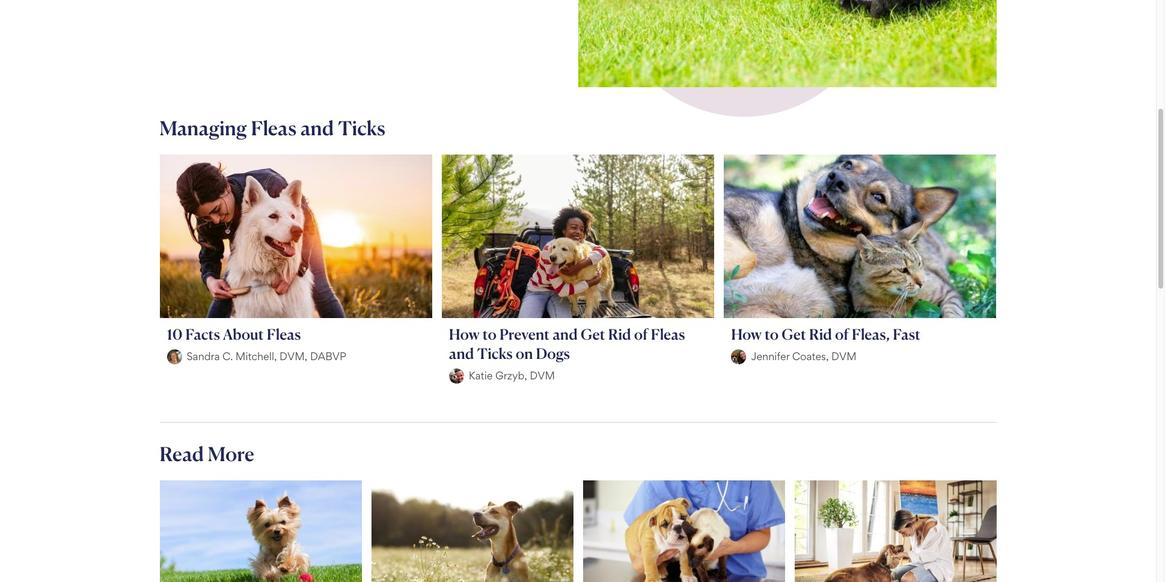 Task type: describe. For each thing, give the bounding box(es) containing it.
katie
[[469, 369, 493, 382]]

by image for 10 facts about fleas
[[167, 349, 182, 364]]

read
[[160, 442, 204, 466]]

about
[[223, 325, 264, 343]]

how to get rid of fleas, fast
[[732, 325, 921, 343]]

rid inside how to prevent and get rid of fleas and ticks on dogs
[[609, 325, 631, 343]]

how for how to get rid of fleas, fast
[[732, 325, 762, 343]]

by image for how to prevent and get rid of fleas and ticks on dogs
[[449, 368, 464, 383]]

how to prevent and get rid of fleas and ticks on dogs
[[449, 325, 685, 362]]

managing
[[160, 116, 247, 140]]

dogs
[[536, 344, 570, 362]]

on
[[516, 344, 533, 362]]

how for how to prevent and get rid of fleas and ticks on dogs
[[449, 325, 480, 343]]

coates,
[[793, 350, 829, 363]]

fast
[[893, 325, 921, 343]]



Task type: vqa. For each thing, say whether or not it's contained in the screenshot.
Jan. at the left top
no



Task type: locate. For each thing, give the bounding box(es) containing it.
to left prevent
[[483, 325, 497, 343]]

dvm down the how to get rid of fleas, fast
[[832, 350, 857, 363]]

more
[[208, 442, 254, 466]]

1 to from the left
[[483, 325, 497, 343]]

get inside how to prevent and get rid of fleas and ticks on dogs
[[581, 325, 606, 343]]

by image
[[732, 349, 747, 364]]

0 horizontal spatial and
[[301, 116, 334, 140]]

prevent
[[500, 325, 550, 343]]

by image
[[167, 349, 182, 364], [449, 368, 464, 383]]

fleas inside how to prevent and get rid of fleas and ticks on dogs
[[651, 325, 685, 343]]

how inside how to prevent and get rid of fleas and ticks on dogs
[[449, 325, 480, 343]]

ticks
[[338, 116, 386, 140], [477, 344, 513, 362]]

jennifer
[[751, 350, 790, 363]]

read more
[[160, 442, 254, 466]]

dvm down dogs
[[530, 369, 555, 382]]

to inside how to prevent and get rid of fleas and ticks on dogs
[[483, 325, 497, 343]]

1 horizontal spatial by image
[[449, 368, 464, 383]]

dabvp
[[310, 350, 346, 363]]

1 horizontal spatial rid
[[810, 325, 833, 343]]

0 horizontal spatial to
[[483, 325, 497, 343]]

1 rid from the left
[[609, 325, 631, 343]]

1 vertical spatial by image
[[449, 368, 464, 383]]

1 horizontal spatial get
[[782, 325, 807, 343]]

2 horizontal spatial and
[[553, 325, 578, 343]]

0 vertical spatial dvm
[[832, 350, 857, 363]]

0 horizontal spatial of
[[634, 325, 648, 343]]

1 horizontal spatial and
[[449, 344, 474, 362]]

rid
[[609, 325, 631, 343], [810, 325, 833, 343]]

1 horizontal spatial how
[[732, 325, 762, 343]]

1 vertical spatial dvm
[[530, 369, 555, 382]]

by image left katie
[[449, 368, 464, 383]]

1 how from the left
[[449, 325, 480, 343]]

10
[[167, 325, 183, 343]]

0 vertical spatial ticks
[[338, 116, 386, 140]]

grzyb,
[[496, 369, 527, 382]]

0 horizontal spatial ticks
[[338, 116, 386, 140]]

2 of from the left
[[836, 325, 849, 343]]

1 horizontal spatial to
[[765, 325, 779, 343]]

dvm,
[[280, 350, 308, 363]]

1 horizontal spatial of
[[836, 325, 849, 343]]

terrier rolling in grass image
[[578, 0, 997, 87]]

dvm for rid
[[832, 350, 857, 363]]

jennifer coates, dvm
[[751, 350, 857, 363]]

0 horizontal spatial how
[[449, 325, 480, 343]]

1 horizontal spatial ticks
[[477, 344, 513, 362]]

get
[[581, 325, 606, 343], [782, 325, 807, 343]]

1 vertical spatial ticks
[[477, 344, 513, 362]]

ticks inside how to prevent and get rid of fleas and ticks on dogs
[[477, 344, 513, 362]]

dvm
[[832, 350, 857, 363], [530, 369, 555, 382]]

0 horizontal spatial get
[[581, 325, 606, 343]]

0 horizontal spatial by image
[[167, 349, 182, 364]]

of inside how to prevent and get rid of fleas and ticks on dogs
[[634, 325, 648, 343]]

0 horizontal spatial rid
[[609, 325, 631, 343]]

katie grzyb, dvm
[[469, 369, 555, 382]]

by image down 10
[[167, 349, 182, 364]]

fleas
[[251, 116, 297, 140], [267, 325, 301, 343], [651, 325, 685, 343]]

2 vertical spatial and
[[449, 344, 474, 362]]

2 to from the left
[[765, 325, 779, 343]]

managing fleas and ticks
[[160, 116, 386, 140]]

how
[[449, 325, 480, 343], [732, 325, 762, 343]]

to for get
[[765, 325, 779, 343]]

sandra
[[187, 350, 220, 363]]

how up katie
[[449, 325, 480, 343]]

to
[[483, 325, 497, 343], [765, 325, 779, 343]]

c.
[[223, 350, 233, 363]]

2 rid from the left
[[810, 325, 833, 343]]

dvm for and
[[530, 369, 555, 382]]

0 horizontal spatial dvm
[[530, 369, 555, 382]]

facts
[[186, 325, 220, 343]]

fleas,
[[852, 325, 890, 343]]

1 of from the left
[[634, 325, 648, 343]]

mitchell,
[[236, 350, 277, 363]]

2 get from the left
[[782, 325, 807, 343]]

1 get from the left
[[581, 325, 606, 343]]

2 how from the left
[[732, 325, 762, 343]]

to up jennifer
[[765, 325, 779, 343]]

1 vertical spatial and
[[553, 325, 578, 343]]

10 facts about fleas
[[167, 325, 301, 343]]

1 horizontal spatial dvm
[[832, 350, 857, 363]]

and
[[301, 116, 334, 140], [553, 325, 578, 343], [449, 344, 474, 362]]

of
[[634, 325, 648, 343], [836, 325, 849, 343]]

sandra c. mitchell, dvm, dabvp
[[187, 350, 346, 363]]

to for prevent
[[483, 325, 497, 343]]

how up by icon
[[732, 325, 762, 343]]

0 vertical spatial and
[[301, 116, 334, 140]]

0 vertical spatial by image
[[167, 349, 182, 364]]



